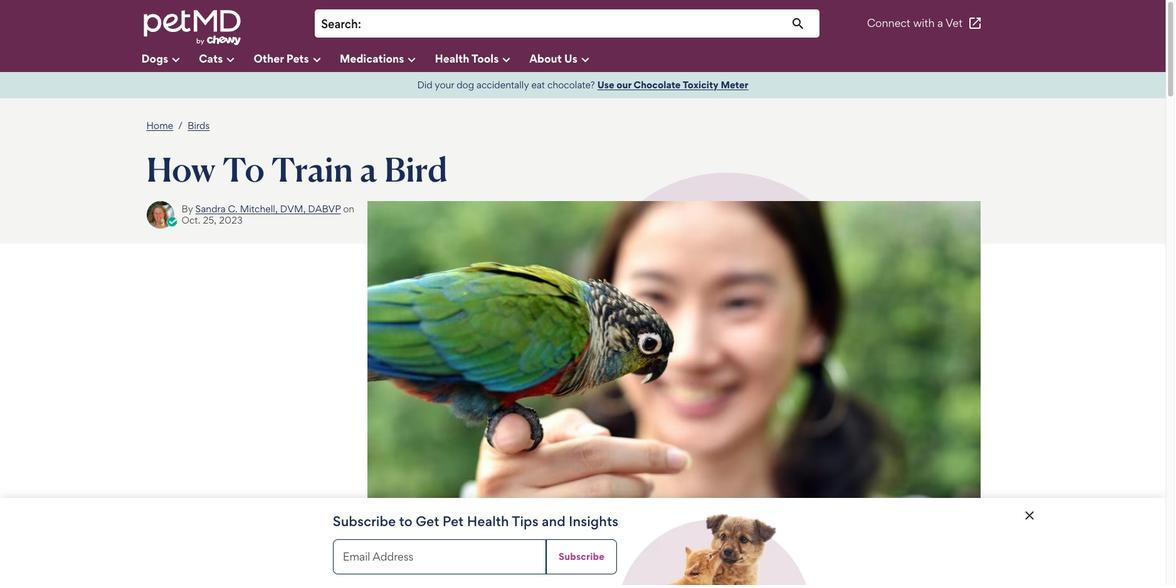 Task type: locate. For each thing, give the bounding box(es) containing it.
health inside newsletter subscription element
[[467, 514, 509, 530]]

dog
[[457, 79, 474, 91]]

close image
[[1022, 509, 1037, 524]]

dogs
[[141, 52, 168, 65]]

0 horizontal spatial subscribe
[[333, 514, 396, 530]]

medications
[[340, 52, 404, 65]]

how to train a bird
[[146, 149, 448, 190]]

health tools button
[[435, 47, 530, 72]]

newsletter subscription element
[[0, 499, 1166, 586]]

by sandra c. mitchell, dvm, dabvp on oct. 25, 2023
[[182, 203, 354, 226]]

c.
[[228, 203, 238, 215]]

train
[[271, 149, 353, 190]]

health tools
[[435, 52, 499, 65]]

subscribe inside "button"
[[559, 551, 605, 563]]

eat
[[532, 79, 545, 91]]

meter
[[721, 79, 749, 91]]

health
[[435, 52, 470, 65], [467, 514, 509, 530]]

0 horizontal spatial a
[[360, 149, 378, 190]]

None email field
[[333, 540, 546, 575]]

insights
[[569, 514, 619, 530]]

0 vertical spatial health
[[435, 52, 470, 65]]

cats
[[199, 52, 223, 65]]

home link
[[146, 120, 173, 132]]

1 horizontal spatial subscribe
[[559, 551, 605, 563]]

2023
[[219, 214, 243, 226]]

birds link
[[188, 120, 210, 132]]

sandra c. mitchell, dvm, dabvp link
[[195, 203, 341, 215]]

connect
[[867, 17, 911, 30]]

connect with a vet button
[[867, 8, 983, 39]]

a left vet
[[938, 17, 943, 30]]

us
[[565, 52, 578, 65]]

1 vertical spatial subscribe
[[559, 551, 605, 563]]

a
[[938, 17, 943, 30], [360, 149, 378, 190]]

subscribe
[[333, 514, 396, 530], [559, 551, 605, 563]]

a left the bird
[[360, 149, 378, 190]]

to
[[399, 514, 413, 530]]

woman playing with pet bird image
[[367, 201, 981, 546]]

pet
[[443, 514, 464, 530]]

about
[[530, 52, 562, 65]]

use
[[598, 79, 614, 91]]

our
[[617, 79, 632, 91]]

dvm,
[[280, 203, 306, 215]]

health up your
[[435, 52, 470, 65]]

petmd home image
[[141, 8, 242, 47]]

subscribe left to
[[333, 514, 396, 530]]

subscribe to get pet health tips and insights
[[333, 514, 619, 530]]

birds
[[188, 120, 210, 132]]

on
[[343, 203, 354, 215]]

banner
[[0, 0, 1166, 99]]

1 horizontal spatial a
[[938, 17, 943, 30]]

0 vertical spatial subscribe
[[333, 514, 396, 530]]

did your dog accidentally eat chocolate? use our chocolate toxicity meter
[[417, 79, 749, 91]]

none text field inside banner
[[368, 16, 814, 33]]

get
[[416, 514, 439, 530]]

puppy and kitten hugging image
[[622, 509, 807, 586]]

0 vertical spatial a
[[938, 17, 943, 30]]

health right pet
[[467, 514, 509, 530]]

1 vertical spatial health
[[467, 514, 509, 530]]

subscribe down insights
[[559, 551, 605, 563]]

sandra c. mitchell, dvm, dabvp image
[[146, 201, 174, 229]]

other
[[254, 52, 284, 65]]

None text field
[[368, 16, 814, 33]]

cats button
[[199, 47, 254, 72]]

health inside popup button
[[435, 52, 470, 65]]

connect with a vet
[[867, 17, 963, 30]]



Task type: describe. For each thing, give the bounding box(es) containing it.
with
[[914, 17, 935, 30]]

:
[[358, 17, 361, 31]]

to
[[222, 149, 265, 190]]

mitchell,
[[240, 203, 278, 215]]

chocolate?
[[548, 79, 595, 91]]

dabvp
[[308, 203, 341, 215]]

a inside button
[[938, 17, 943, 30]]

25,
[[203, 214, 217, 226]]

subscribe button
[[546, 540, 617, 575]]

tools
[[472, 52, 499, 65]]

about us button
[[530, 47, 608, 72]]

dogs button
[[141, 47, 199, 72]]

other pets button
[[254, 47, 340, 72]]

medications button
[[340, 47, 435, 72]]

sandra
[[195, 203, 226, 215]]

none email field inside newsletter subscription element
[[333, 540, 546, 575]]

bird
[[384, 149, 448, 190]]

did
[[417, 79, 433, 91]]

accidentally
[[477, 79, 529, 91]]

oct.
[[182, 214, 200, 226]]

subscribe for subscribe to get pet health tips and insights
[[333, 514, 396, 530]]

and
[[542, 514, 566, 530]]

chocolate
[[634, 79, 681, 91]]

home
[[146, 120, 173, 132]]

tips
[[512, 514, 539, 530]]

other pets
[[254, 52, 309, 65]]

1 vertical spatial a
[[360, 149, 378, 190]]

search :
[[321, 17, 361, 31]]

vet
[[946, 17, 963, 30]]

how
[[146, 149, 216, 190]]

subscribe for subscribe
[[559, 551, 605, 563]]

by
[[182, 203, 193, 215]]

your
[[435, 79, 454, 91]]

about us
[[530, 52, 578, 65]]

pets
[[286, 52, 309, 65]]

search
[[321, 17, 358, 31]]

banner containing search
[[0, 0, 1166, 99]]

toxicity
[[683, 79, 719, 91]]



Task type: vqa. For each thing, say whether or not it's contained in the screenshot.
your
yes



